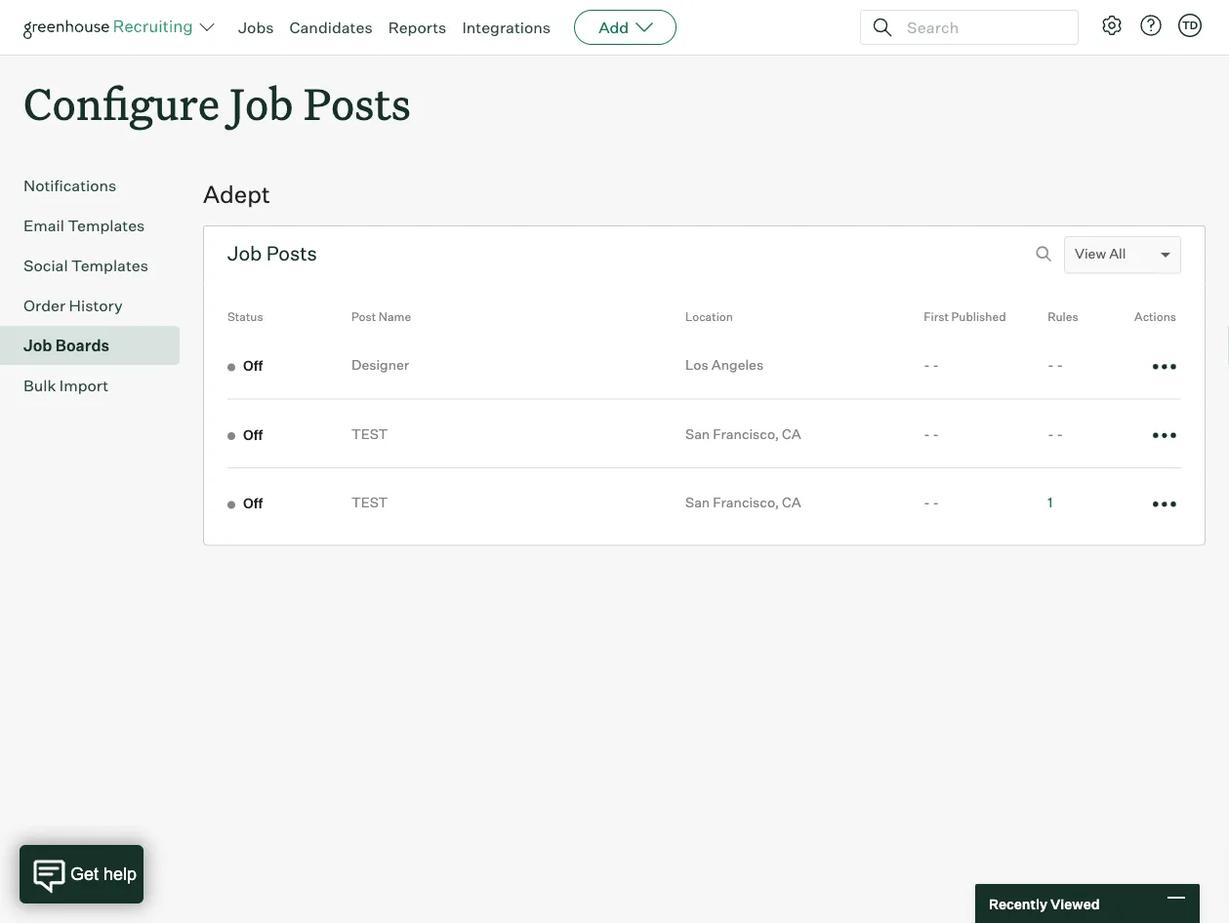 Task type: vqa. For each thing, say whether or not it's contained in the screenshot.
tasks for All Tasks
no



Task type: describe. For each thing, give the bounding box(es) containing it.
templates for social templates
[[71, 256, 148, 276]]

history
[[69, 296, 123, 316]]

configure image
[[1100, 14, 1124, 37]]

job boards link
[[23, 334, 172, 358]]

post
[[352, 309, 376, 324]]

integrations link
[[462, 18, 551, 37]]

social
[[23, 256, 68, 276]]

email templates link
[[23, 214, 172, 237]]

notifications
[[23, 176, 117, 195]]

candidates
[[290, 18, 373, 37]]

configure job posts
[[23, 74, 411, 132]]

2 ca from the top
[[782, 494, 801, 511]]

2 off from the top
[[243, 426, 263, 443]]

bulk
[[23, 376, 56, 396]]

2 test from the top
[[352, 494, 388, 511]]

order history link
[[23, 294, 172, 318]]

add button
[[574, 10, 677, 45]]

3 off from the top
[[243, 495, 263, 512]]

angeles
[[712, 356, 764, 373]]

configure
[[23, 74, 220, 132]]

Search text field
[[902, 13, 1060, 41]]

view all
[[1075, 245, 1126, 262]]

actions
[[1135, 309, 1177, 324]]

2 san from the top
[[685, 494, 710, 511]]

recently viewed
[[989, 896, 1100, 913]]

td
[[1182, 19, 1198, 32]]

td button
[[1178, 14, 1202, 37]]

reports link
[[388, 18, 447, 37]]

1 vertical spatial posts
[[266, 241, 317, 266]]

0 vertical spatial posts
[[304, 74, 411, 132]]

order
[[23, 296, 65, 316]]

greenhouse recruiting image
[[23, 16, 199, 39]]

1 link
[[1048, 494, 1053, 511]]

email templates
[[23, 216, 145, 235]]

boards
[[55, 336, 109, 356]]

bulk import link
[[23, 374, 172, 398]]

0 vertical spatial job
[[230, 74, 294, 132]]

1 test from the top
[[352, 425, 388, 442]]

recently
[[989, 896, 1048, 913]]

los angeles
[[685, 356, 764, 373]]

2 francisco, from the top
[[713, 494, 779, 511]]

los
[[685, 356, 709, 373]]

job for posts
[[227, 241, 262, 266]]

all
[[1109, 245, 1126, 262]]

2 san francisco, ca from the top
[[685, 494, 801, 511]]



Task type: locate. For each thing, give the bounding box(es) containing it.
designer
[[352, 356, 409, 373]]

view
[[1075, 245, 1106, 262]]

2 vertical spatial job
[[23, 336, 52, 356]]

ca
[[782, 425, 801, 442], [782, 494, 801, 511]]

notifications link
[[23, 174, 172, 197]]

name
[[379, 309, 411, 324]]

templates inside "email templates" link
[[68, 216, 145, 235]]

post name
[[352, 309, 411, 324]]

job down "jobs"
[[230, 74, 294, 132]]

0 vertical spatial off
[[243, 357, 263, 374]]

1 san from the top
[[685, 425, 710, 442]]

candidates link
[[290, 18, 373, 37]]

bulk import
[[23, 376, 109, 396]]

email
[[23, 216, 64, 235]]

test
[[352, 425, 388, 442], [352, 494, 388, 511]]

location
[[685, 309, 733, 324]]

job up bulk
[[23, 336, 52, 356]]

adept
[[203, 180, 270, 209]]

posts down adept
[[266, 241, 317, 266]]

0 vertical spatial san francisco, ca
[[685, 425, 801, 442]]

1 vertical spatial san francisco, ca
[[685, 494, 801, 511]]

1 off from the top
[[243, 357, 263, 374]]

1
[[1048, 494, 1053, 511]]

1 vertical spatial ca
[[782, 494, 801, 511]]

viewed
[[1051, 896, 1100, 913]]

job boards
[[23, 336, 109, 356]]

0 vertical spatial san
[[685, 425, 710, 442]]

job down adept
[[227, 241, 262, 266]]

1 vertical spatial job
[[227, 241, 262, 266]]

francisco,
[[713, 425, 779, 442], [713, 494, 779, 511]]

1 vertical spatial off
[[243, 426, 263, 443]]

san
[[685, 425, 710, 442], [685, 494, 710, 511]]

first
[[924, 309, 949, 324]]

social templates link
[[23, 254, 172, 277]]

td button
[[1175, 10, 1206, 41]]

integrations
[[462, 18, 551, 37]]

san francisco, ca
[[685, 425, 801, 442], [685, 494, 801, 511]]

1 vertical spatial san
[[685, 494, 710, 511]]

- -
[[924, 356, 939, 373], [1048, 356, 1063, 373], [924, 425, 939, 442], [1048, 425, 1063, 442], [924, 494, 939, 511]]

templates up social templates link
[[68, 216, 145, 235]]

rules
[[1048, 309, 1079, 324]]

1 san francisco, ca from the top
[[685, 425, 801, 442]]

templates for email templates
[[68, 216, 145, 235]]

templates down "email templates" link
[[71, 256, 148, 276]]

templates inside social templates link
[[71, 256, 148, 276]]

0 vertical spatial francisco,
[[713, 425, 779, 442]]

social templates
[[23, 256, 148, 276]]

job posts
[[227, 241, 317, 266]]

-
[[924, 356, 930, 373], [933, 356, 939, 373], [1048, 356, 1054, 373], [1057, 356, 1063, 373], [924, 425, 930, 442], [933, 425, 939, 442], [1048, 425, 1054, 442], [1057, 425, 1063, 442], [924, 494, 930, 511], [933, 494, 939, 511]]

templates
[[68, 216, 145, 235], [71, 256, 148, 276]]

1 francisco, from the top
[[713, 425, 779, 442]]

first published
[[924, 309, 1006, 324]]

import
[[59, 376, 109, 396]]

0 vertical spatial test
[[352, 425, 388, 442]]

status
[[227, 309, 263, 324]]

1 vertical spatial templates
[[71, 256, 148, 276]]

posts
[[304, 74, 411, 132], [266, 241, 317, 266]]

order history
[[23, 296, 123, 316]]

published
[[952, 309, 1006, 324]]

job
[[230, 74, 294, 132], [227, 241, 262, 266], [23, 336, 52, 356]]

jobs
[[238, 18, 274, 37]]

1 vertical spatial test
[[352, 494, 388, 511]]

job for boards
[[23, 336, 52, 356]]

0 vertical spatial templates
[[68, 216, 145, 235]]

jobs link
[[238, 18, 274, 37]]

2 vertical spatial off
[[243, 495, 263, 512]]

add
[[599, 18, 629, 37]]

posts down candidates link
[[304, 74, 411, 132]]

1 ca from the top
[[782, 425, 801, 442]]

0 vertical spatial ca
[[782, 425, 801, 442]]

1 vertical spatial francisco,
[[713, 494, 779, 511]]

off
[[243, 357, 263, 374], [243, 426, 263, 443], [243, 495, 263, 512]]

reports
[[388, 18, 447, 37]]



